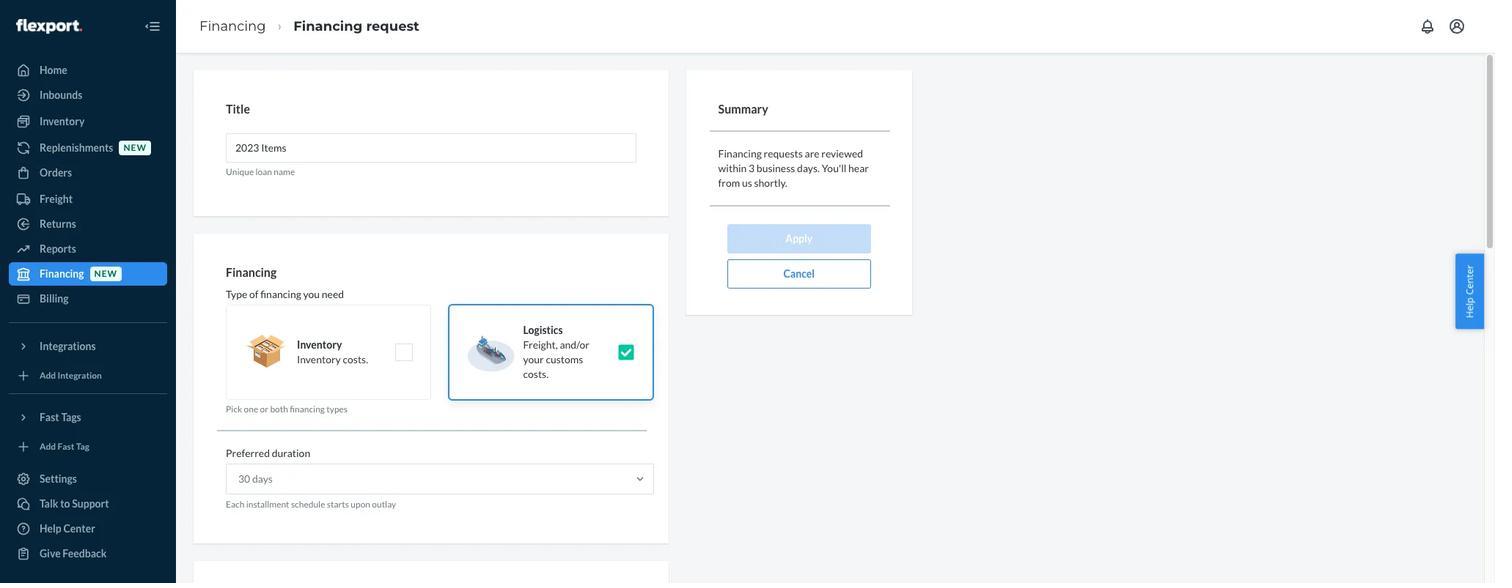 Task type: describe. For each thing, give the bounding box(es) containing it.
hear
[[849, 162, 869, 174]]

days.
[[797, 162, 820, 174]]

tag
[[76, 442, 89, 453]]

schedule
[[291, 500, 325, 511]]

reports link
[[9, 238, 167, 261]]

fast tags
[[40, 412, 81, 424]]

open notifications image
[[1419, 18, 1437, 35]]

0 horizontal spatial center
[[63, 523, 95, 535]]

unique loan name
[[226, 166, 295, 177]]

your
[[523, 354, 544, 366]]

breadcrumbs navigation
[[188, 5, 431, 48]]

financing for financing requests are reviewed within 3 business days. you'll hear from us shortly.
[[719, 147, 762, 160]]

summary
[[719, 102, 769, 116]]

and/or
[[560, 339, 590, 352]]

reports
[[40, 243, 76, 255]]

days
[[252, 473, 273, 486]]

0 horizontal spatial help center
[[40, 523, 95, 535]]

give
[[40, 548, 61, 560]]

us
[[742, 176, 752, 189]]

billing link
[[9, 288, 167, 311]]

returns link
[[9, 213, 167, 236]]

new for financing
[[94, 269, 117, 280]]

flexport logo image
[[16, 19, 82, 34]]

1 vertical spatial financing
[[290, 404, 325, 415]]

3
[[749, 162, 755, 174]]

pick
[[226, 404, 242, 415]]

starts
[[327, 500, 349, 511]]

help inside button
[[1464, 298, 1477, 319]]

are
[[805, 147, 820, 160]]

freight,
[[523, 339, 558, 352]]

open account menu image
[[1449, 18, 1466, 35]]

add integration
[[40, 371, 102, 382]]

name
[[274, 166, 295, 177]]

orders link
[[9, 161, 167, 185]]

apply button
[[728, 224, 871, 254]]

inbounds
[[40, 89, 82, 101]]

financing request
[[294, 18, 420, 34]]

add fast tag
[[40, 442, 89, 453]]

tags
[[61, 412, 81, 424]]

costs. inside the 'logistics freight, and/or your customs costs.'
[[523, 368, 549, 381]]

fast tags button
[[9, 406, 167, 430]]

integrations button
[[9, 335, 167, 359]]

unique
[[226, 166, 254, 177]]

add for add integration
[[40, 371, 56, 382]]

request
[[366, 18, 420, 34]]

add integration link
[[9, 365, 167, 388]]

apply
[[786, 232, 813, 245]]

inventory inventory costs.
[[297, 339, 368, 366]]

requests
[[764, 147, 803, 160]]

0 vertical spatial financing
[[260, 289, 301, 301]]

home
[[40, 64, 67, 76]]

preferred duration
[[226, 448, 310, 460]]

you
[[303, 289, 320, 301]]

settings link
[[9, 468, 167, 491]]

replenishments
[[40, 142, 113, 154]]

outlay
[[372, 500, 396, 511]]

pick one or both financing types
[[226, 404, 348, 415]]

add fast tag link
[[9, 436, 167, 459]]

center inside button
[[1464, 265, 1477, 295]]

one
[[244, 404, 258, 415]]

e.g. March 2023 inventory top-up field
[[226, 133, 636, 163]]

financing requests are reviewed within 3 business days. you'll hear from us shortly.
[[719, 147, 869, 189]]

within
[[719, 162, 747, 174]]

returns
[[40, 218, 76, 230]]

preferred
[[226, 448, 270, 460]]



Task type: vqa. For each thing, say whether or not it's contained in the screenshot.
customs
yes



Task type: locate. For each thing, give the bounding box(es) containing it.
logistics freight, and/or your customs costs.
[[523, 324, 590, 381]]

talk to support button
[[9, 493, 167, 516]]

1 vertical spatial costs.
[[523, 368, 549, 381]]

talk
[[40, 498, 58, 511]]

0 vertical spatial inventory
[[40, 115, 85, 128]]

inventory link
[[9, 110, 167, 134]]

business
[[757, 162, 795, 174]]

to
[[60, 498, 70, 511]]

both
[[270, 404, 288, 415]]

center
[[1464, 265, 1477, 295], [63, 523, 95, 535]]

upon
[[351, 500, 370, 511]]

financing for financing request
[[294, 18, 363, 34]]

0 horizontal spatial costs.
[[343, 354, 368, 366]]

shortly.
[[754, 176, 788, 189]]

financing link
[[200, 18, 266, 34]]

costs. down your
[[523, 368, 549, 381]]

0 vertical spatial costs.
[[343, 354, 368, 366]]

costs. inside the inventory inventory costs.
[[343, 354, 368, 366]]

title
[[226, 102, 250, 116]]

fast left tags
[[40, 412, 59, 424]]

add for add fast tag
[[40, 442, 56, 453]]

1 vertical spatial fast
[[58, 442, 74, 453]]

loan
[[256, 166, 272, 177]]

1 vertical spatial new
[[94, 269, 117, 280]]

freight link
[[9, 188, 167, 211]]

settings
[[40, 473, 77, 486]]

billing
[[40, 293, 69, 305]]

30
[[238, 473, 250, 486]]

types
[[327, 404, 348, 415]]

1 vertical spatial inventory
[[297, 339, 342, 352]]

2 vertical spatial inventory
[[297, 354, 341, 366]]

give feedback button
[[9, 543, 167, 566]]

help center button
[[1456, 254, 1485, 330]]

30 days
[[238, 473, 273, 486]]

1 vertical spatial help
[[40, 523, 61, 535]]

0 vertical spatial new
[[124, 143, 147, 154]]

support
[[72, 498, 109, 511]]

0 horizontal spatial help
[[40, 523, 61, 535]]

cancel button
[[728, 259, 871, 289]]

customs
[[546, 354, 583, 366]]

financing right both
[[290, 404, 325, 415]]

1 horizontal spatial new
[[124, 143, 147, 154]]

integration
[[58, 371, 102, 382]]

type of financing you need
[[226, 289, 344, 301]]

0 vertical spatial add
[[40, 371, 56, 382]]

orders
[[40, 167, 72, 179]]

0 vertical spatial center
[[1464, 265, 1477, 295]]

financing
[[200, 18, 266, 34], [294, 18, 363, 34], [719, 147, 762, 160], [226, 265, 277, 279], [40, 268, 84, 280]]

integrations
[[40, 340, 96, 353]]

add left integration
[[40, 371, 56, 382]]

1 horizontal spatial center
[[1464, 265, 1477, 295]]

1 vertical spatial center
[[63, 523, 95, 535]]

each installment schedule starts upon outlay
[[226, 500, 396, 511]]

inventory up the types
[[297, 354, 341, 366]]

costs.
[[343, 354, 368, 366], [523, 368, 549, 381]]

1 horizontal spatial help center
[[1464, 265, 1477, 319]]

inbounds link
[[9, 84, 167, 107]]

fast
[[40, 412, 59, 424], [58, 442, 74, 453]]

talk to support
[[40, 498, 109, 511]]

installment
[[246, 500, 289, 511]]

reviewed
[[822, 147, 863, 160]]

financing
[[260, 289, 301, 301], [290, 404, 325, 415]]

each
[[226, 500, 245, 511]]

inventory for inventory
[[40, 115, 85, 128]]

inventory
[[40, 115, 85, 128], [297, 339, 342, 352], [297, 354, 341, 366]]

give feedback
[[40, 548, 107, 560]]

inventory down the 'inbounds'
[[40, 115, 85, 128]]

feedback
[[63, 548, 107, 560]]

from
[[719, 176, 740, 189]]

duration
[[272, 448, 310, 460]]

financing inside financing requests are reviewed within 3 business days. you'll hear from us shortly.
[[719, 147, 762, 160]]

inventory for inventory inventory costs.
[[297, 339, 342, 352]]

help center inside button
[[1464, 265, 1477, 319]]

financing right of
[[260, 289, 301, 301]]

logistics
[[523, 324, 563, 337]]

new up orders link
[[124, 143, 147, 154]]

new
[[124, 143, 147, 154], [94, 269, 117, 280]]

add down fast tags
[[40, 442, 56, 453]]

close navigation image
[[144, 18, 161, 35]]

new down reports link
[[94, 269, 117, 280]]

0 horizontal spatial new
[[94, 269, 117, 280]]

help center
[[1464, 265, 1477, 319], [40, 523, 95, 535]]

need
[[322, 289, 344, 301]]

fast left the tag at the bottom of the page
[[58, 442, 74, 453]]

0 vertical spatial help center
[[1464, 265, 1477, 319]]

1 vertical spatial help center
[[40, 523, 95, 535]]

new for replenishments
[[124, 143, 147, 154]]

fast inside dropdown button
[[40, 412, 59, 424]]

help center link
[[9, 518, 167, 541]]

or
[[260, 404, 269, 415]]

1 vertical spatial add
[[40, 442, 56, 453]]

financing for financing link
[[200, 18, 266, 34]]

cancel
[[784, 267, 815, 280]]

0 vertical spatial help
[[1464, 298, 1477, 319]]

1 add from the top
[[40, 371, 56, 382]]

check square image
[[618, 344, 635, 362]]

0 vertical spatial fast
[[40, 412, 59, 424]]

type
[[226, 289, 247, 301]]

inventory down the you
[[297, 339, 342, 352]]

financing request link
[[294, 18, 420, 34]]

of
[[249, 289, 259, 301]]

costs. up the types
[[343, 354, 368, 366]]

1 horizontal spatial help
[[1464, 298, 1477, 319]]

1 horizontal spatial costs.
[[523, 368, 549, 381]]

2 add from the top
[[40, 442, 56, 453]]

you'll
[[822, 162, 847, 174]]

freight
[[40, 193, 73, 205]]

home link
[[9, 59, 167, 82]]



